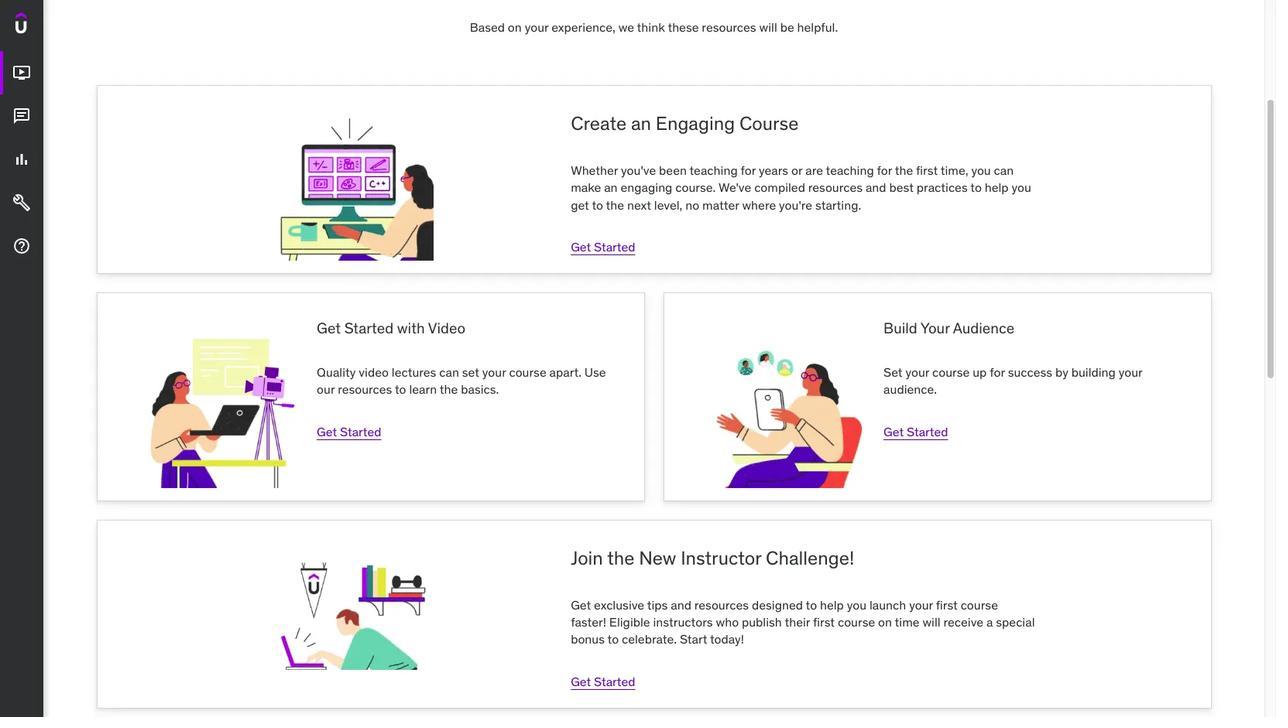 Task type: describe. For each thing, give the bounding box(es) containing it.
get started link for build
[[884, 424, 948, 440]]

get inside get exclusive tips and resources designed to help you launch your first course faster! eligible instructors who publish their first course on time will receive a special bonus to celebrate. start today!
[[571, 598, 591, 613]]

based
[[470, 19, 505, 35]]

exclusive
[[594, 598, 645, 613]]

celebrate.
[[622, 632, 677, 648]]

build your audience
[[884, 319, 1015, 338]]

an inside whether you've been teaching for years or are teaching for the first time, you can make an engaging course. we've compiled resources and best practices to help you get to the next level, no matter where you're starting.
[[604, 180, 618, 195]]

you've
[[621, 163, 656, 178]]

your inside quality video lectures can set your course apart. use our resources to learn the basics.
[[482, 365, 506, 380]]

years
[[759, 163, 789, 178]]

who
[[716, 615, 739, 630]]

get for get started with video
[[317, 424, 337, 440]]

the up best
[[895, 163, 913, 178]]

your left experience,
[[525, 19, 549, 35]]

1 horizontal spatial you
[[972, 163, 991, 178]]

for for build your audience
[[990, 365, 1005, 380]]

your inside get exclusive tips and resources designed to help you launch your first course faster! eligible instructors who publish their first course on time will receive a special bonus to celebrate. start today!
[[909, 598, 933, 613]]

your
[[921, 319, 950, 338]]

get for create an engaging course
[[571, 239, 591, 255]]

1 medium image from the top
[[12, 64, 31, 82]]

resources inside quality video lectures can set your course apart. use our resources to learn the basics.
[[338, 382, 392, 398]]

video
[[428, 319, 466, 338]]

create
[[571, 112, 627, 136]]

first for create an engaging course
[[916, 163, 938, 178]]

the left next on the top of the page
[[606, 197, 624, 213]]

up
[[973, 365, 987, 380]]

best
[[890, 180, 914, 195]]

challenge!
[[766, 547, 855, 571]]

instructor
[[681, 547, 762, 571]]

get started for get
[[317, 424, 381, 440]]

make
[[571, 180, 601, 195]]

to up their
[[806, 598, 817, 613]]

designed
[[752, 598, 803, 613]]

quality video lectures can set your course apart. use our resources to learn the basics.
[[317, 365, 606, 398]]

1 vertical spatial you
[[1012, 180, 1032, 195]]

helpful.
[[797, 19, 838, 35]]

start
[[680, 632, 707, 648]]

for for create an engaging course
[[741, 163, 756, 178]]

launch
[[870, 598, 906, 613]]

instructors
[[653, 615, 713, 630]]

your right building
[[1119, 365, 1143, 380]]

get
[[571, 197, 589, 213]]

set
[[884, 365, 903, 380]]

set
[[462, 365, 479, 380]]

resources inside get exclusive tips and resources designed to help you launch your first course faster! eligible instructors who publish their first course on time will receive a special bonus to celebrate. start today!
[[695, 598, 749, 613]]

get started for join
[[571, 674, 636, 690]]

we
[[619, 19, 634, 35]]

use
[[585, 365, 606, 380]]

new
[[639, 547, 676, 571]]

level,
[[654, 197, 683, 213]]

to right practices
[[971, 180, 982, 195]]

course.
[[676, 180, 716, 195]]

building
[[1072, 365, 1116, 380]]

started for video
[[340, 424, 381, 440]]

been
[[659, 163, 687, 178]]

these
[[668, 19, 699, 35]]

whether you've been teaching for years or are teaching for the first time, you can make an engaging course. we've compiled resources and best practices to help you get to the next level, no matter where you're starting.
[[571, 163, 1032, 213]]

to inside quality video lectures can set your course apart. use our resources to learn the basics.
[[395, 382, 406, 398]]

their
[[785, 615, 810, 630]]

you're
[[779, 197, 813, 213]]

your up audience. at bottom
[[906, 365, 930, 380]]

success
[[1008, 365, 1053, 380]]

and inside get exclusive tips and resources designed to help you launch your first course faster! eligible instructors who publish their first course on time will receive a special bonus to celebrate. start today!
[[671, 598, 692, 613]]

experience,
[[552, 19, 616, 35]]

will inside get exclusive tips and resources designed to help you launch your first course faster! eligible instructors who publish their first course on time will receive a special bonus to celebrate. start today!
[[923, 615, 941, 630]]

1 teaching from the left
[[690, 163, 738, 178]]

udemy image
[[15, 12, 86, 39]]

2 medium image from the top
[[12, 237, 31, 256]]

we've
[[719, 180, 752, 195]]

1 horizontal spatial for
[[877, 163, 892, 178]]

engaging
[[656, 112, 735, 136]]

based on your experience, we think these resources will be helpful.
[[470, 19, 838, 35]]

set your course up for success by building your audience.
[[884, 365, 1143, 398]]



Task type: locate. For each thing, give the bounding box(es) containing it.
0 vertical spatial on
[[508, 19, 522, 35]]

get started for build
[[884, 424, 948, 440]]

quality
[[317, 365, 356, 380]]

get down get
[[571, 239, 591, 255]]

learn
[[409, 382, 437, 398]]

1 vertical spatial will
[[923, 615, 941, 630]]

time
[[895, 615, 920, 630]]

time,
[[941, 163, 969, 178]]

1 horizontal spatial can
[[994, 163, 1014, 178]]

lectures
[[392, 365, 436, 380]]

practices
[[917, 180, 968, 195]]

0 vertical spatial medium image
[[12, 64, 31, 82]]

1 vertical spatial on
[[878, 615, 892, 630]]

can
[[994, 163, 1014, 178], [439, 365, 459, 380]]

0 vertical spatial an
[[631, 112, 651, 136]]

1 vertical spatial medium image
[[12, 237, 31, 256]]

resources down video
[[338, 382, 392, 398]]

get
[[571, 239, 591, 255], [317, 319, 341, 338], [317, 424, 337, 440], [884, 424, 904, 440], [571, 598, 591, 613], [571, 674, 591, 690]]

special
[[996, 615, 1035, 630]]

0 horizontal spatial you
[[847, 598, 867, 613]]

1 vertical spatial can
[[439, 365, 459, 380]]

2 horizontal spatial for
[[990, 365, 1005, 380]]

will right time
[[923, 615, 941, 630]]

get started
[[571, 239, 636, 255], [317, 424, 381, 440], [884, 424, 948, 440], [571, 674, 636, 690]]

get started link
[[571, 239, 636, 255], [317, 424, 381, 440], [884, 424, 948, 440], [571, 674, 636, 690]]

1 vertical spatial first
[[936, 598, 958, 613]]

will
[[759, 19, 777, 35], [923, 615, 941, 630]]

get started down our
[[317, 424, 381, 440]]

tips
[[647, 598, 668, 613]]

get started with video
[[317, 319, 466, 338]]

1 vertical spatial help
[[820, 598, 844, 613]]

publish
[[742, 615, 782, 630]]

help inside whether you've been teaching for years or are teaching for the first time, you can make an engaging course. we've compiled resources and best practices to help you get to the next level, no matter where you're starting.
[[985, 180, 1009, 195]]

think
[[637, 19, 665, 35]]

build
[[884, 319, 918, 338]]

resources right these
[[702, 19, 756, 35]]

an down whether
[[604, 180, 618, 195]]

2 vertical spatial medium image
[[12, 194, 31, 212]]

on
[[508, 19, 522, 35], [878, 615, 892, 630]]

course down launch
[[838, 615, 875, 630]]

no
[[686, 197, 700, 213]]

and
[[866, 180, 887, 195], [671, 598, 692, 613]]

join
[[571, 547, 603, 571]]

started left with
[[344, 319, 394, 338]]

started down audience. at bottom
[[907, 424, 948, 440]]

will left be
[[759, 19, 777, 35]]

first for join the new instructor challenge!
[[936, 598, 958, 613]]

be
[[780, 19, 794, 35]]

for inside set your course up for success by building your audience.
[[990, 365, 1005, 380]]

course left apart.
[[509, 365, 547, 380]]

resources
[[702, 19, 756, 35], [808, 180, 863, 195], [338, 382, 392, 398], [695, 598, 749, 613]]

0 horizontal spatial an
[[604, 180, 618, 195]]

0 horizontal spatial teaching
[[690, 163, 738, 178]]

started down next on the top of the page
[[594, 239, 636, 255]]

an right 'create'
[[631, 112, 651, 136]]

started down video
[[340, 424, 381, 440]]

and inside whether you've been teaching for years or are teaching for the first time, you can make an engaging course. we've compiled resources and best practices to help you get to the next level, no matter where you're starting.
[[866, 180, 887, 195]]

course
[[509, 365, 547, 380], [933, 365, 970, 380], [961, 598, 998, 613], [838, 615, 875, 630]]

1 vertical spatial medium image
[[12, 107, 31, 126]]

first
[[916, 163, 938, 178], [936, 598, 958, 613], [813, 615, 835, 630]]

join the new instructor challenge!
[[571, 547, 855, 571]]

get started link down 'bonus'
[[571, 674, 636, 690]]

0 horizontal spatial on
[[508, 19, 522, 35]]

1 horizontal spatial and
[[866, 180, 887, 195]]

course left up
[[933, 365, 970, 380]]

for right up
[[990, 365, 1005, 380]]

2 vertical spatial first
[[813, 615, 835, 630]]

whether
[[571, 163, 618, 178]]

0 horizontal spatial for
[[741, 163, 756, 178]]

1 vertical spatial and
[[671, 598, 692, 613]]

are
[[806, 163, 823, 178]]

1 horizontal spatial help
[[985, 180, 1009, 195]]

0 horizontal spatial can
[[439, 365, 459, 380]]

starting.
[[816, 197, 862, 213]]

on right based
[[508, 19, 522, 35]]

get started link down audience. at bottom
[[884, 424, 948, 440]]

1 horizontal spatial teaching
[[826, 163, 874, 178]]

started
[[594, 239, 636, 255], [344, 319, 394, 338], [340, 424, 381, 440], [907, 424, 948, 440], [594, 674, 636, 690]]

course inside set your course up for success by building your audience.
[[933, 365, 970, 380]]

compiled
[[755, 180, 805, 195]]

to down the lectures
[[395, 382, 406, 398]]

0 horizontal spatial and
[[671, 598, 692, 613]]

get started down get
[[571, 239, 636, 255]]

audience.
[[884, 382, 937, 398]]

and up instructors
[[671, 598, 692, 613]]

get started link for create
[[571, 239, 636, 255]]

0 vertical spatial will
[[759, 19, 777, 35]]

to
[[971, 180, 982, 195], [592, 197, 603, 213], [395, 382, 406, 398], [806, 598, 817, 613], [608, 632, 619, 648]]

medium image
[[12, 150, 31, 169], [12, 237, 31, 256]]

video
[[359, 365, 389, 380]]

next
[[627, 197, 651, 213]]

help inside get exclusive tips and resources designed to help you launch your first course faster! eligible instructors who publish their first course on time will receive a special bonus to celebrate. start today!
[[820, 598, 844, 613]]

1 horizontal spatial an
[[631, 112, 651, 136]]

2 teaching from the left
[[826, 163, 874, 178]]

bonus
[[571, 632, 605, 648]]

get started down audience. at bottom
[[884, 424, 948, 440]]

can left set
[[439, 365, 459, 380]]

1 horizontal spatial on
[[878, 615, 892, 630]]

or
[[792, 163, 803, 178]]

get started link down get
[[571, 239, 636, 255]]

3 medium image from the top
[[12, 194, 31, 212]]

get down audience. at bottom
[[884, 424, 904, 440]]

teaching up course.
[[690, 163, 738, 178]]

get for build your audience
[[884, 424, 904, 440]]

course inside quality video lectures can set your course apart. use our resources to learn the basics.
[[509, 365, 547, 380]]

get exclusive tips and resources designed to help you launch your first course faster! eligible instructors who publish their first course on time will receive a special bonus to celebrate. start today!
[[571, 598, 1035, 648]]

0 vertical spatial help
[[985, 180, 1009, 195]]

on down launch
[[878, 615, 892, 630]]

get down 'bonus'
[[571, 674, 591, 690]]

and left best
[[866, 180, 887, 195]]

get down our
[[317, 424, 337, 440]]

faster!
[[571, 615, 606, 630]]

resources up 'who'
[[695, 598, 749, 613]]

get up "quality"
[[317, 319, 341, 338]]

eligible
[[609, 615, 650, 630]]

course up "a"
[[961, 598, 998, 613]]

started for instructor
[[594, 674, 636, 690]]

0 horizontal spatial will
[[759, 19, 777, 35]]

0 vertical spatial first
[[916, 163, 938, 178]]

0 vertical spatial can
[[994, 163, 1014, 178]]

get started link for join
[[571, 674, 636, 690]]

0 horizontal spatial help
[[820, 598, 844, 613]]

help down challenge!
[[820, 598, 844, 613]]

to right get
[[592, 197, 603, 213]]

help right practices
[[985, 180, 1009, 195]]

2 horizontal spatial you
[[1012, 180, 1032, 195]]

for
[[741, 163, 756, 178], [877, 163, 892, 178], [990, 365, 1005, 380]]

basics.
[[461, 382, 499, 398]]

resources inside whether you've been teaching for years or are teaching for the first time, you can make an engaging course. we've compiled resources and best practices to help you get to the next level, no matter where you're starting.
[[808, 180, 863, 195]]

with
[[397, 319, 425, 338]]

your up time
[[909, 598, 933, 613]]

your up the basics.
[[482, 365, 506, 380]]

you
[[972, 163, 991, 178], [1012, 180, 1032, 195], [847, 598, 867, 613]]

the
[[895, 163, 913, 178], [606, 197, 624, 213], [440, 382, 458, 398], [607, 547, 635, 571]]

get up faster!
[[571, 598, 591, 613]]

today!
[[710, 632, 744, 648]]

first up practices
[[916, 163, 938, 178]]

get started link down our
[[317, 424, 381, 440]]

engaging
[[621, 180, 673, 195]]

1 vertical spatial an
[[604, 180, 618, 195]]

audience
[[953, 319, 1015, 338]]

first inside whether you've been teaching for years or are teaching for the first time, you can make an engaging course. we've compiled resources and best practices to help you get to the next level, no matter where you're starting.
[[916, 163, 938, 178]]

0 vertical spatial and
[[866, 180, 887, 195]]

first right their
[[813, 615, 835, 630]]

receive
[[944, 615, 984, 630]]

teaching
[[690, 163, 738, 178], [826, 163, 874, 178]]

0 vertical spatial medium image
[[12, 150, 31, 169]]

on inside get exclusive tips and resources designed to help you launch your first course faster! eligible instructors who publish their first course on time will receive a special bonus to celebrate. start today!
[[878, 615, 892, 630]]

you inside get exclusive tips and resources designed to help you launch your first course faster! eligible instructors who publish their first course on time will receive a special bonus to celebrate. start today!
[[847, 598, 867, 613]]

our
[[317, 382, 335, 398]]

to down the eligible
[[608, 632, 619, 648]]

get for join the new instructor challenge!
[[571, 674, 591, 690]]

course
[[740, 112, 799, 136]]

the inside quality video lectures can set your course apart. use our resources to learn the basics.
[[440, 382, 458, 398]]

first up receive
[[936, 598, 958, 613]]

a
[[987, 615, 993, 630]]

get started down 'bonus'
[[571, 674, 636, 690]]

can inside quality video lectures can set your course apart. use our resources to learn the basics.
[[439, 365, 459, 380]]

help
[[985, 180, 1009, 195], [820, 598, 844, 613]]

for up we've
[[741, 163, 756, 178]]

apart.
[[550, 365, 582, 380]]

get started for create
[[571, 239, 636, 255]]

can right time,
[[994, 163, 1014, 178]]

for up best
[[877, 163, 892, 178]]

2 medium image from the top
[[12, 107, 31, 126]]

1 medium image from the top
[[12, 150, 31, 169]]

2 vertical spatial you
[[847, 598, 867, 613]]

0 vertical spatial you
[[972, 163, 991, 178]]

where
[[742, 197, 776, 213]]

the right join
[[607, 547, 635, 571]]

the right the learn
[[440, 382, 458, 398]]

your
[[525, 19, 549, 35], [482, 365, 506, 380], [906, 365, 930, 380], [1119, 365, 1143, 380], [909, 598, 933, 613]]

started down 'bonus'
[[594, 674, 636, 690]]

an
[[631, 112, 651, 136], [604, 180, 618, 195]]

1 horizontal spatial will
[[923, 615, 941, 630]]

teaching right are
[[826, 163, 874, 178]]

medium image
[[12, 64, 31, 82], [12, 107, 31, 126], [12, 194, 31, 212]]

matter
[[703, 197, 739, 213]]

can inside whether you've been teaching for years or are teaching for the first time, you can make an engaging course. we've compiled resources and best practices to help you get to the next level, no matter where you're starting.
[[994, 163, 1014, 178]]

create an engaging course
[[571, 112, 799, 136]]

started for course
[[594, 239, 636, 255]]

resources up starting.
[[808, 180, 863, 195]]

by
[[1056, 365, 1069, 380]]

get started link for get
[[317, 424, 381, 440]]



Task type: vqa. For each thing, say whether or not it's contained in the screenshot.
for related to Build Your Audience
yes



